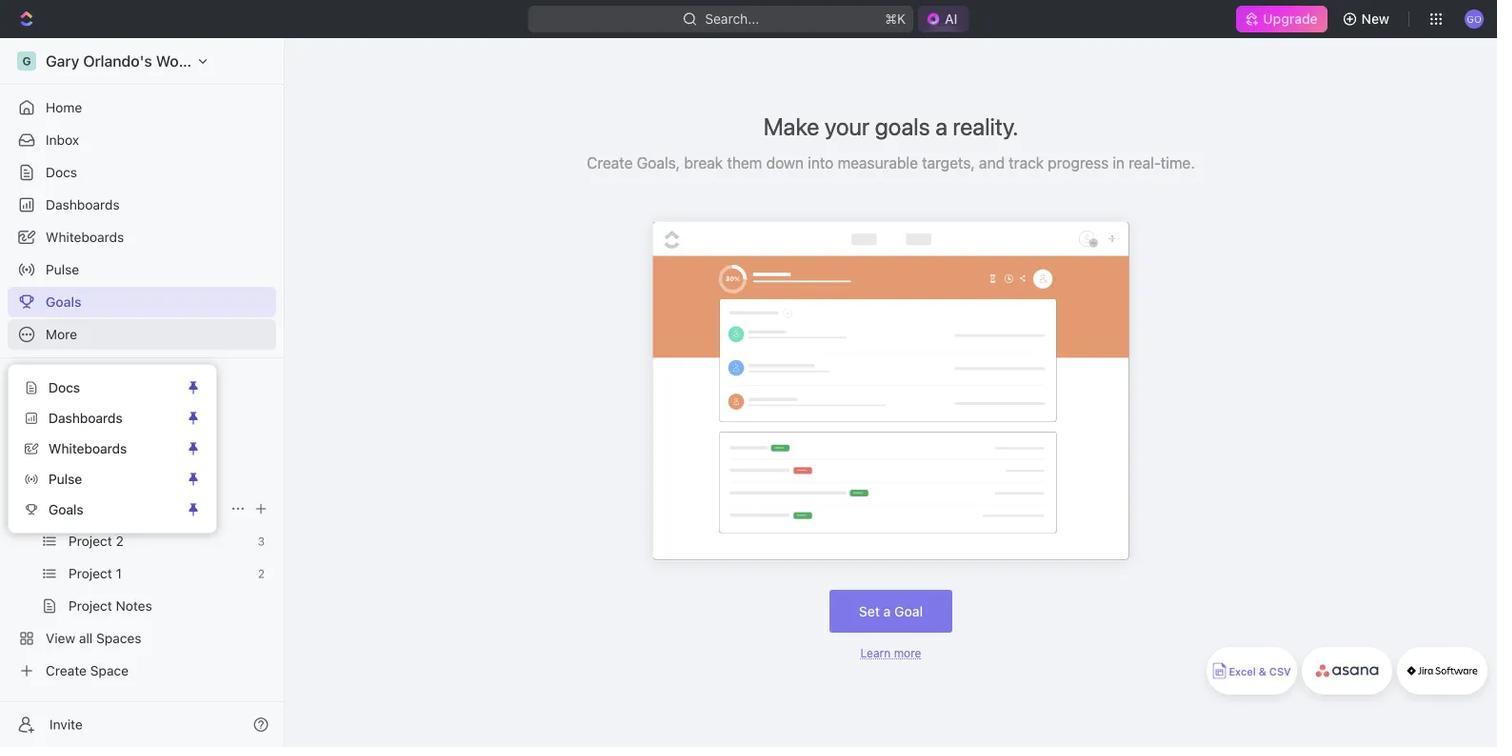 Task type: describe. For each thing, give the bounding box(es) containing it.
docs inside sidebar navigation
[[46, 164, 77, 180]]

progress
[[1048, 154, 1109, 172]]

goal
[[895, 603, 924, 619]]

invite
[[50, 717, 83, 732]]

team space
[[46, 468, 121, 484]]

0 vertical spatial whiteboards link
[[8, 222, 276, 253]]

favorites button
[[8, 370, 73, 393]]

down
[[767, 154, 804, 172]]

real-
[[1129, 154, 1161, 172]]

&
[[1259, 666, 1267, 678]]

inbox
[[46, 132, 79, 148]]

1 vertical spatial whiteboards link
[[16, 434, 182, 464]]

whiteboards for bottom whiteboards link
[[49, 441, 127, 456]]

break
[[685, 154, 723, 172]]

targets,
[[923, 154, 976, 172]]

favorites
[[15, 374, 66, 388]]

more button
[[8, 319, 276, 350]]

upgrade link
[[1237, 6, 1328, 32]]

measurable
[[838, 154, 919, 172]]

space
[[83, 468, 121, 484]]

new
[[1362, 11, 1390, 27]]

set a goal
[[859, 603, 924, 619]]

new button
[[1336, 4, 1402, 34]]

inbox link
[[8, 125, 276, 155]]

0 vertical spatial goals link
[[8, 287, 276, 317]]

more
[[46, 326, 77, 342]]

and
[[980, 154, 1005, 172]]

1 vertical spatial docs link
[[16, 373, 182, 403]]

projects link
[[57, 494, 223, 524]]

make your goals a reality.
[[764, 112, 1019, 140]]

learn more link
[[861, 646, 922, 660]]

1 vertical spatial dashboards link
[[16, 403, 182, 434]]

1 vertical spatial dashboards
[[49, 410, 123, 426]]

into
[[808, 154, 834, 172]]

excel & csv
[[1230, 666, 1292, 678]]

create
[[587, 154, 633, 172]]

goals
[[875, 112, 931, 140]]

0 vertical spatial dashboards link
[[8, 190, 276, 220]]

1 vertical spatial pulse link
[[16, 464, 182, 495]]

more
[[894, 646, 922, 660]]

upgrade
[[1264, 11, 1318, 27]]

spaces
[[15, 407, 56, 420]]

home
[[46, 100, 82, 115]]

team
[[46, 468, 79, 484]]



Task type: vqa. For each thing, say whether or not it's contained in the screenshot.
Dashboards to the bottom
yes



Task type: locate. For each thing, give the bounding box(es) containing it.
0 vertical spatial docs link
[[8, 157, 276, 188]]

csv
[[1270, 666, 1292, 678]]

dashboards up the 'team space'
[[49, 410, 123, 426]]

1 vertical spatial goals link
[[16, 495, 182, 525]]

pulse link
[[8, 254, 276, 285], [16, 464, 182, 495]]

goals up 'more'
[[46, 294, 81, 310]]

goals
[[46, 294, 81, 310], [49, 502, 83, 517]]

pulse up 'more'
[[46, 262, 79, 277]]

pulse for the bottom pulse link
[[49, 471, 82, 487]]

team space link
[[46, 461, 273, 492]]

excel & csv link
[[1207, 647, 1298, 695]]

whiteboards
[[46, 229, 124, 245], [49, 441, 127, 456]]

dashboards link up space on the left of page
[[16, 403, 182, 434]]

docs
[[46, 164, 77, 180], [49, 380, 80, 395]]

a up targets,
[[936, 112, 948, 140]]

projects
[[57, 501, 107, 516]]

0 vertical spatial pulse link
[[8, 254, 276, 285]]

goals link up the more dropdown button
[[8, 287, 276, 317]]

a right set
[[884, 603, 891, 619]]

⌘k
[[886, 11, 906, 27]]

goals link
[[8, 287, 276, 317], [16, 495, 182, 525]]

1 vertical spatial pulse
[[49, 471, 82, 487]]

dashboards link
[[8, 190, 276, 220], [16, 403, 182, 434]]

them
[[727, 154, 763, 172]]

goals for bottommost goals link
[[49, 502, 83, 517]]

0 vertical spatial whiteboards
[[46, 229, 124, 245]]

whiteboards inside sidebar navigation
[[46, 229, 124, 245]]

1 horizontal spatial a
[[936, 112, 948, 140]]

0 vertical spatial dashboards
[[46, 197, 120, 213]]

search...
[[705, 11, 760, 27]]

whiteboards link
[[8, 222, 276, 253], [16, 434, 182, 464]]

a
[[936, 112, 948, 140], [884, 603, 891, 619]]

1 vertical spatial docs
[[49, 380, 80, 395]]

pulse for topmost pulse link
[[46, 262, 79, 277]]

pulse link up projects
[[16, 464, 182, 495]]

tree inside sidebar navigation
[[8, 429, 276, 686]]

goals,
[[637, 154, 681, 172]]

set
[[859, 603, 881, 619]]

tree containing team space
[[8, 429, 276, 686]]

docs link down inbox "link" on the left top
[[8, 157, 276, 188]]

reality.
[[953, 112, 1019, 140]]

1 vertical spatial goals
[[49, 502, 83, 517]]

learn more
[[861, 646, 922, 660]]

whiteboards for topmost whiteboards link
[[46, 229, 124, 245]]

dashboards
[[46, 197, 120, 213], [49, 410, 123, 426]]

dashboards inside sidebar navigation
[[46, 197, 120, 213]]

learn
[[861, 646, 891, 660]]

dashboards link down inbox "link" on the left top
[[8, 190, 276, 220]]

0 vertical spatial pulse
[[46, 262, 79, 277]]

tree
[[8, 429, 276, 686]]

docs down inbox
[[46, 164, 77, 180]]

pulse up projects
[[49, 471, 82, 487]]

0 vertical spatial a
[[936, 112, 948, 140]]

sidebar navigation
[[0, 38, 285, 747]]

docs link down 'more'
[[16, 373, 182, 403]]

make
[[764, 112, 820, 140]]

1 vertical spatial a
[[884, 603, 891, 619]]

home link
[[8, 92, 276, 123]]

1 vertical spatial whiteboards
[[49, 441, 127, 456]]

goals inside sidebar navigation
[[46, 294, 81, 310]]

pulse link up the more dropdown button
[[8, 254, 276, 285]]

excel
[[1230, 666, 1257, 678]]

goals link down space on the left of page
[[16, 495, 182, 525]]

pulse
[[46, 262, 79, 277], [49, 471, 82, 487]]

goals for topmost goals link
[[46, 294, 81, 310]]

pulse inside sidebar navigation
[[46, 262, 79, 277]]

0 vertical spatial docs
[[46, 164, 77, 180]]

0 horizontal spatial a
[[884, 603, 891, 619]]

time.
[[1161, 154, 1196, 172]]

user group image
[[20, 471, 34, 482]]

your
[[825, 112, 870, 140]]

track
[[1009, 154, 1044, 172]]

0 vertical spatial goals
[[46, 294, 81, 310]]

create goals, break them down into measurable targets, and track progress in real-time.
[[587, 154, 1196, 172]]

docs link
[[8, 157, 276, 188], [16, 373, 182, 403]]

docs up spaces
[[49, 380, 80, 395]]

goals down team
[[49, 502, 83, 517]]

in
[[1113, 154, 1125, 172]]

dashboards down inbox
[[46, 197, 120, 213]]



